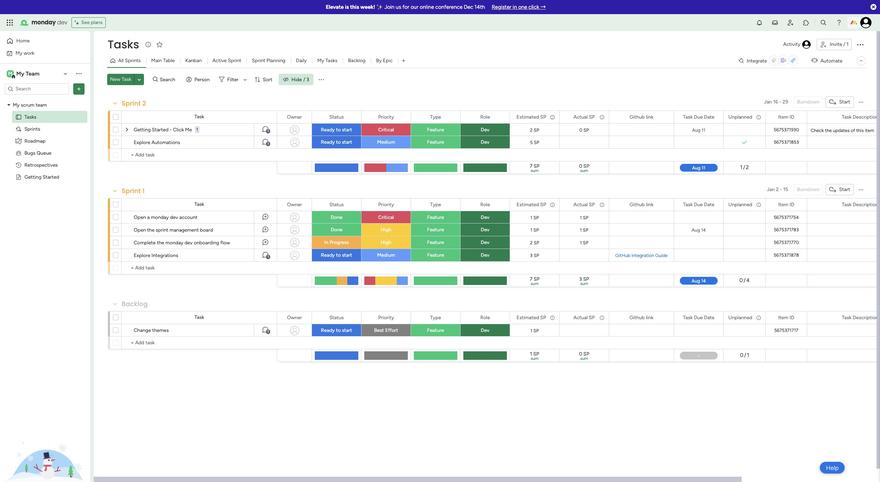 Task type: vqa. For each thing, say whether or not it's contained in the screenshot.
'Enable' within the enable now! "Button"
no



Task type: describe. For each thing, give the bounding box(es) containing it.
5675371930
[[774, 127, 799, 133]]

tasks inside button
[[325, 58, 337, 64]]

christina overa image
[[860, 17, 872, 28]]

of
[[851, 128, 855, 133]]

2 due from the top
[[694, 202, 703, 208]]

Search field
[[158, 75, 179, 85]]

conference
[[435, 4, 463, 10]]

the for open
[[147, 227, 155, 233]]

1 + add task text field from the top
[[125, 151, 274, 160]]

guide
[[655, 253, 668, 258]]

hide / 3
[[291, 77, 309, 83]]

1 unplanned field from the top
[[727, 113, 754, 121]]

show board description image
[[144, 41, 153, 48]]

queue
[[37, 150, 51, 156]]

1 ready to start from the top
[[321, 127, 352, 133]]

aug 14
[[692, 228, 706, 233]]

11
[[702, 128, 705, 133]]

5 sp
[[530, 140, 539, 145]]

home
[[16, 38, 30, 44]]

3 ready to start from the top
[[321, 253, 352, 259]]

in
[[513, 4, 517, 10]]

invite / 1
[[830, 41, 849, 47]]

add to favorites image
[[156, 41, 163, 48]]

open a monday dev account
[[134, 215, 197, 221]]

my team
[[16, 70, 39, 77]]

Tasks field
[[106, 36, 141, 52]]

1 vertical spatial this
[[856, 128, 864, 133]]

3 status field from the top
[[328, 314, 346, 322]]

start button for sprint 1
[[826, 184, 854, 196]]

4 dev from the top
[[481, 227, 489, 233]]

change themes
[[134, 328, 169, 334]]

sum inside 1 sp sum
[[531, 357, 539, 361]]

menu image for 2
[[858, 99, 864, 105]]

sprint
[[156, 227, 168, 233]]

5675371754
[[774, 215, 799, 220]]

open for open a monday dev account
[[134, 215, 146, 221]]

2 owner field from the top
[[285, 201, 304, 209]]

→
[[541, 4, 546, 10]]

3 estimated sp field from the top
[[515, 314, 548, 322]]

/ for hide / 3
[[303, 77, 305, 83]]

v2 search image
[[153, 76, 158, 84]]

filter button
[[216, 74, 249, 85]]

the for complete
[[157, 240, 164, 246]]

1 estimated sp field from the top
[[515, 113, 548, 121]]

inbox image
[[771, 19, 779, 26]]

1 button for change themes
[[254, 324, 277, 337]]

2 role field from the top
[[478, 201, 492, 209]]

home button
[[4, 35, 76, 47]]

4 to from the top
[[336, 328, 341, 334]]

column information image for first "estimated sp" field from the bottom
[[550, 315, 555, 321]]

✨
[[376, 4, 383, 10]]

by epic
[[376, 58, 393, 64]]

register
[[492, 4, 511, 10]]

2 item id from the top
[[778, 202, 794, 208]]

0 horizontal spatial dev
[[57, 18, 67, 27]]

2 7 sp sum from the top
[[530, 277, 540, 287]]

14th
[[475, 4, 485, 10]]

actual for third actual sp field
[[573, 315, 588, 321]]

1 ready from the top
[[321, 127, 335, 133]]

github
[[615, 253, 630, 258]]

aug for aug 11
[[692, 128, 700, 133]]

2 role from the top
[[480, 202, 490, 208]]

3 sp sum
[[579, 277, 589, 287]]

column information image for second "estimated sp" field from the bottom
[[550, 202, 555, 208]]

2 2 sp from the top
[[530, 240, 539, 246]]

item
[[865, 128, 874, 133]]

sp inside 1 sp sum
[[533, 352, 539, 358]]

by
[[376, 58, 382, 64]]

16
[[773, 99, 778, 105]]

register in one click →
[[492, 4, 546, 10]]

arrow down image
[[241, 75, 249, 84]]

3 dev from the top
[[481, 215, 489, 221]]

best effort
[[374, 328, 398, 334]]

1 item id field from the top
[[776, 113, 796, 121]]

getting started
[[24, 174, 59, 180]]

- for 1
[[780, 187, 782, 193]]

1 due from the top
[[694, 114, 703, 120]]

getting started - click me
[[134, 127, 192, 133]]

estimated sp for second "estimated sp" field from the bottom
[[517, 202, 546, 208]]

sum inside 3 sp sum
[[580, 282, 588, 287]]

1 button for getting started - click me
[[254, 123, 277, 136]]

open the sprint management board
[[134, 227, 213, 233]]

1 / 2
[[740, 165, 749, 171]]

1 role field from the top
[[478, 113, 492, 121]]

Search in workspace field
[[15, 85, 59, 93]]

kanban button
[[180, 55, 207, 66]]

0 vertical spatial tasks
[[108, 36, 139, 52]]

scrum
[[21, 102, 34, 108]]

5 feature from the top
[[427, 240, 444, 246]]

actual sp for first actual sp field
[[573, 114, 595, 120]]

1 to from the top
[[336, 127, 341, 133]]

15
[[783, 187, 788, 193]]

sort button
[[252, 74, 277, 85]]

4 start from the top
[[342, 328, 352, 334]]

2 unplanned field from the top
[[727, 201, 754, 209]]

2 dev from the top
[[481, 139, 489, 145]]

3 for 3 sp sum
[[579, 277, 582, 283]]

main
[[151, 58, 162, 64]]

1 item id from the top
[[778, 114, 794, 120]]

1 done from the top
[[331, 215, 342, 221]]

7 dev from the top
[[481, 328, 489, 334]]

1 medium from the top
[[377, 139, 395, 145]]

lottie animation element
[[0, 411, 90, 483]]

1 priority from the top
[[378, 114, 394, 120]]

4 ready to start from the top
[[321, 328, 352, 334]]

2 7 from the top
[[530, 277, 532, 283]]

invite members image
[[787, 19, 794, 26]]

for
[[402, 4, 409, 10]]

updates
[[833, 128, 850, 133]]

2 estimated sp field from the top
[[515, 201, 548, 209]]

unplanned for second unplanned field from the bottom of the page
[[728, 202, 752, 208]]

angle down image
[[137, 77, 141, 82]]

jan for sprint 1
[[767, 187, 775, 193]]

started for getting started - click me
[[152, 127, 169, 133]]

Sprint 1 field
[[120, 187, 146, 196]]

1 inside 1 sp sum
[[530, 352, 532, 358]]

integrations
[[151, 253, 178, 259]]

column information image for second unplanned field from the bottom of the page
[[756, 202, 762, 208]]

sprint for sprint 1
[[122, 187, 141, 196]]

3 task description field from the top
[[840, 314, 880, 322]]

all
[[118, 58, 124, 64]]

backlog button
[[343, 55, 371, 66]]

5675371853
[[774, 140, 799, 145]]

github for 2nd github link field from the bottom of the page
[[630, 202, 645, 208]]

owner for third owner field from the top
[[287, 315, 302, 321]]

epic
[[383, 58, 393, 64]]

open for open the sprint management board
[[134, 227, 146, 233]]

3 to from the top
[[336, 253, 341, 259]]

2 priority from the top
[[378, 202, 394, 208]]

help button
[[820, 463, 845, 474]]

3 for 3 sp
[[530, 253, 533, 258]]

jan for sprint 2
[[764, 99, 772, 105]]

github link for 2nd github link field from the bottom of the page
[[630, 202, 653, 208]]

unplanned for first unplanned field
[[728, 114, 752, 120]]

2 id from the top
[[790, 202, 794, 208]]

dapulse integrations image
[[739, 58, 744, 63]]

dev for open
[[170, 215, 178, 221]]

roadmap
[[24, 138, 45, 144]]

2 inside 'field'
[[142, 99, 146, 108]]

all sprints
[[118, 58, 141, 64]]

3 start from the top
[[342, 253, 352, 259]]

1 vertical spatial -
[[170, 127, 172, 133]]

collapse board header image
[[858, 58, 864, 64]]

1 dev from the top
[[481, 127, 489, 133]]

3 priority field from the top
[[376, 314, 396, 322]]

1 owner field from the top
[[285, 113, 304, 121]]

0 vertical spatial 3
[[306, 77, 309, 83]]

status for first status field from the top of the page
[[329, 114, 344, 120]]

2 item from the top
[[778, 202, 788, 208]]

in progress
[[324, 240, 349, 246]]

2 feature from the top
[[427, 139, 444, 145]]

getting for getting started - click me
[[134, 127, 151, 133]]

3 task due date field from the top
[[681, 314, 716, 322]]

select product image
[[6, 19, 13, 26]]

account
[[179, 215, 197, 221]]

github link for 1st github link field from the bottom
[[630, 315, 653, 321]]

my tasks
[[317, 58, 337, 64]]

task due date for first "task due date" field from the bottom of the page
[[683, 315, 715, 321]]

all sprints button
[[107, 55, 146, 66]]

sprint for sprint planning
[[252, 58, 265, 64]]

1 task description field from the top
[[840, 113, 880, 121]]

help
[[826, 465, 839, 472]]

1 0 sp sum from the top
[[579, 163, 589, 173]]

3 item id from the top
[[778, 315, 794, 321]]

1 7 from the top
[[530, 163, 532, 169]]

1 type field from the top
[[428, 113, 443, 121]]

sprint 2
[[122, 99, 146, 108]]

monday for complete
[[165, 240, 183, 246]]

caret down image
[[7, 103, 10, 108]]

github for 1st github link field from the bottom
[[630, 315, 645, 321]]

help image
[[835, 19, 843, 26]]

check the updates of this item
[[811, 128, 874, 133]]

estimated for second "estimated sp" field from the bottom
[[517, 202, 539, 208]]

in
[[324, 240, 328, 246]]

3 unplanned field from the top
[[727, 314, 754, 322]]

Sprint 2 field
[[120, 99, 148, 108]]

4 ready from the top
[[321, 328, 335, 334]]

2 task due date field from the top
[[681, 201, 716, 209]]

owner for 1st owner field
[[287, 114, 302, 120]]

3 id from the top
[[790, 315, 794, 321]]

3 feature from the top
[[427, 215, 444, 221]]

1 2 sp from the top
[[530, 128, 539, 133]]

workspace selection element
[[7, 70, 41, 79]]

Backlog field
[[120, 300, 149, 309]]

filter
[[227, 77, 238, 83]]

notifications image
[[756, 19, 763, 26]]

start for sprint 1
[[839, 187, 850, 193]]

click
[[173, 127, 184, 133]]

dec
[[464, 4, 473, 10]]

jan 16 - 29
[[764, 99, 788, 105]]

1 high from the top
[[381, 227, 391, 233]]

task inside button
[[122, 76, 131, 82]]

/ for 0 / 4
[[744, 278, 746, 284]]

dev for complete
[[184, 240, 193, 246]]

active sprint
[[212, 58, 241, 64]]

a
[[147, 215, 150, 221]]

register in one click → link
[[492, 4, 546, 10]]

active sprint button
[[207, 55, 247, 66]]

my work
[[16, 50, 34, 56]]

estimated sp for third "estimated sp" field from the bottom of the page
[[517, 114, 546, 120]]

actual sp for third actual sp field
[[573, 315, 595, 321]]

1 feature from the top
[[427, 127, 444, 133]]

5
[[530, 140, 533, 145]]

our
[[411, 4, 418, 10]]

lottie animation image
[[0, 411, 90, 483]]

3 owner field from the top
[[285, 314, 304, 322]]

2 ready to start from the top
[[321, 139, 352, 145]]

github integration guide link
[[614, 253, 669, 258]]

1 status field from the top
[[328, 113, 346, 121]]

progress
[[330, 240, 349, 246]]

4 feature from the top
[[427, 227, 444, 233]]

complete the monday dev onboarding flow
[[134, 240, 230, 246]]

person
[[194, 77, 210, 83]]

3 ready from the top
[[321, 253, 335, 259]]

5 dev from the top
[[481, 240, 489, 246]]

jan 2 - 15
[[767, 187, 788, 193]]

see plans button
[[72, 17, 106, 28]]

1 github link field from the top
[[628, 113, 655, 121]]

6 feature from the top
[[427, 253, 444, 259]]

my for my tasks
[[317, 58, 324, 64]]

check
[[811, 128, 824, 133]]

task description for third task description field from the bottom of the page
[[842, 114, 878, 120]]

online
[[420, 4, 434, 10]]

sprint 1
[[122, 187, 145, 196]]

type for 2nd "type" field from the top of the page
[[430, 202, 441, 208]]

2 start from the top
[[342, 139, 352, 145]]



Task type: locate. For each thing, give the bounding box(es) containing it.
1 vertical spatial 2 sp
[[530, 240, 539, 246]]

1 vertical spatial link
[[646, 202, 653, 208]]

0 vertical spatial task due date
[[683, 114, 715, 120]]

1 vertical spatial estimated sp field
[[515, 201, 548, 209]]

+ add task text field for 3
[[125, 264, 274, 273]]

link for 1st github link field from the bottom
[[646, 315, 653, 321]]

1 button for explore integrations
[[254, 249, 277, 262]]

started
[[152, 127, 169, 133], [43, 174, 59, 180]]

is
[[345, 4, 349, 10]]

daily button
[[291, 55, 312, 66]]

search everything image
[[820, 19, 827, 26]]

status for 2nd status field from the top of the page
[[329, 202, 344, 208]]

- left 15
[[780, 187, 782, 193]]

task description
[[842, 114, 878, 120], [842, 202, 878, 208], [842, 315, 878, 321]]

critical for feature
[[378, 215, 394, 221]]

my for my team
[[16, 70, 24, 77]]

sprint inside field
[[122, 187, 141, 196]]

link for 1st github link field from the top
[[646, 114, 653, 120]]

menu image
[[858, 99, 864, 105], [858, 187, 864, 193]]

the left the sprint
[[147, 227, 155, 233]]

the down the sprint
[[157, 240, 164, 246]]

0 vertical spatial actual
[[573, 114, 588, 120]]

dev
[[481, 127, 489, 133], [481, 139, 489, 145], [481, 215, 489, 221], [481, 227, 489, 233], [481, 240, 489, 246], [481, 253, 489, 259], [481, 328, 489, 334]]

my left work
[[16, 50, 22, 56]]

list box
[[0, 98, 90, 279]]

owner for second owner field from the bottom of the page
[[287, 202, 302, 208]]

3 role from the top
[[480, 315, 490, 321]]

github for 1st github link field from the top
[[630, 114, 645, 120]]

item id field up the 5675371717 on the right
[[776, 314, 796, 322]]

0 vertical spatial explore
[[134, 140, 150, 146]]

1 vertical spatial start
[[839, 187, 850, 193]]

sprint planning
[[252, 58, 285, 64]]

the for check
[[825, 128, 832, 133]]

1 horizontal spatial this
[[856, 128, 864, 133]]

2 vertical spatial -
[[780, 187, 782, 193]]

column information image for third "estimated sp" field from the bottom of the page
[[550, 114, 555, 120]]

this
[[350, 4, 359, 10], [856, 128, 864, 133]]

3 type field from the top
[[428, 314, 443, 322]]

2 done from the top
[[331, 227, 342, 233]]

estimated sp for first "estimated sp" field from the bottom
[[517, 315, 546, 321]]

0 vertical spatial unplanned
[[728, 114, 752, 120]]

task description for third task description field from the top
[[842, 315, 878, 321]]

option
[[0, 99, 90, 100]]

2 horizontal spatial the
[[825, 128, 832, 133]]

2 start button from the top
[[826, 184, 854, 196]]

0 vertical spatial -
[[779, 99, 781, 105]]

2 vertical spatial unplanned
[[728, 315, 752, 321]]

type
[[430, 114, 441, 120], [430, 202, 441, 208], [430, 315, 441, 321]]

0 vertical spatial 7
[[530, 163, 532, 169]]

public board image
[[15, 114, 22, 120]]

1 date from the top
[[704, 114, 715, 120]]

2 task description field from the top
[[840, 201, 880, 209]]

/ for invite / 1
[[843, 41, 845, 47]]

1 actual from the top
[[573, 114, 588, 120]]

0 horizontal spatial this
[[350, 4, 359, 10]]

0 vertical spatial actual sp
[[573, 114, 595, 120]]

backlog left by
[[348, 58, 365, 64]]

bugs queue
[[24, 150, 51, 156]]

id up the 5675371717 on the right
[[790, 315, 794, 321]]

1 horizontal spatial tasks
[[108, 36, 139, 52]]

me
[[185, 127, 192, 133]]

4
[[746, 278, 750, 284]]

+ Add task text field
[[125, 151, 274, 160], [125, 264, 274, 273], [125, 339, 274, 348]]

workspace options image
[[75, 70, 82, 77]]

2 medium from the top
[[377, 253, 395, 259]]

my inside button
[[317, 58, 324, 64]]

my inside the workspace selection element
[[16, 70, 24, 77]]

jan left 16
[[764, 99, 772, 105]]

3 github link field from the top
[[628, 314, 655, 322]]

0 vertical spatial backlog
[[348, 58, 365, 64]]

0 vertical spatial sprints
[[125, 58, 141, 64]]

integration
[[631, 253, 654, 258]]

0 horizontal spatial the
[[147, 227, 155, 233]]

2
[[142, 99, 146, 108], [530, 128, 533, 133], [746, 165, 749, 171], [776, 187, 779, 193], [530, 240, 533, 246]]

- for 2
[[779, 99, 781, 105]]

3 item from the top
[[778, 315, 788, 321]]

task due date for 2nd "task due date" field from the bottom
[[683, 202, 715, 208]]

status for 3rd status field from the top of the page
[[329, 315, 344, 321]]

3 actual sp from the top
[[573, 315, 595, 321]]

estimated sp
[[517, 114, 546, 120], [517, 202, 546, 208], [517, 315, 546, 321]]

- right 16
[[779, 99, 781, 105]]

workspace image
[[7, 70, 14, 78]]

actual for first actual sp field
[[573, 114, 588, 120]]

1 priority field from the top
[[376, 113, 396, 121]]

item id up 5675371930
[[778, 114, 794, 120]]

/ inside button
[[843, 41, 845, 47]]

date for first "task due date" field
[[704, 114, 715, 120]]

date for first "task due date" field from the bottom of the page
[[704, 315, 715, 321]]

team
[[36, 102, 47, 108]]

start for sprint 2
[[839, 99, 850, 105]]

1 7 sp sum from the top
[[530, 163, 540, 173]]

2 vertical spatial estimated sp
[[517, 315, 546, 321]]

my
[[16, 50, 22, 56], [317, 58, 324, 64], [16, 70, 24, 77], [13, 102, 20, 108]]

sprint inside 'field'
[[122, 99, 141, 108]]

item up 5675371754
[[778, 202, 788, 208]]

2 item id field from the top
[[776, 201, 796, 209]]

0 vertical spatial role field
[[478, 113, 492, 121]]

1 role from the top
[[480, 114, 490, 120]]

sprints up roadmap
[[24, 126, 40, 132]]

1 inside field
[[142, 187, 145, 196]]

list box containing my scrum team
[[0, 98, 90, 279]]

aug left 14
[[692, 228, 700, 233]]

item id field up 5675371930
[[776, 113, 796, 121]]

jan 2 - 15 button
[[764, 184, 791, 196]]

jan inside jan 16 - 29 button
[[764, 99, 772, 105]]

table
[[163, 58, 175, 64]]

type for 1st "type" field
[[430, 114, 441, 120]]

3 estimated sp from the top
[[517, 315, 546, 321]]

1 button for explore automations
[[254, 136, 277, 149]]

add view image
[[402, 58, 405, 63]]

3 due from the top
[[694, 315, 703, 321]]

item up 5675371930
[[778, 114, 788, 120]]

see
[[81, 19, 90, 25]]

2 link from the top
[[646, 202, 653, 208]]

1 task description from the top
[[842, 114, 878, 120]]

person button
[[183, 74, 214, 85]]

2 vertical spatial task description field
[[840, 314, 880, 322]]

item id up 5675371754
[[778, 202, 794, 208]]

sprints right all
[[125, 58, 141, 64]]

getting up explore automations
[[134, 127, 151, 133]]

item id up the 5675371717 on the right
[[778, 315, 794, 321]]

1 vertical spatial unplanned field
[[727, 201, 754, 209]]

0 vertical spatial jan
[[764, 99, 772, 105]]

1 vertical spatial task due date field
[[681, 201, 716, 209]]

open left a
[[134, 215, 146, 221]]

1 vertical spatial actual sp field
[[572, 201, 597, 209]]

tasks
[[108, 36, 139, 52], [325, 58, 337, 64], [24, 114, 36, 120]]

1 horizontal spatial started
[[152, 127, 169, 133]]

bugs
[[24, 150, 35, 156]]

board
[[200, 227, 213, 233]]

the right check
[[825, 128, 832, 133]]

Task Due Date field
[[681, 113, 716, 121], [681, 201, 716, 209], [681, 314, 716, 322]]

3 sp
[[530, 253, 539, 258]]

description
[[853, 114, 878, 120], [853, 202, 878, 208], [853, 315, 878, 321]]

2 actual sp field from the top
[[572, 201, 597, 209]]

estimated for third "estimated sp" field from the bottom of the page
[[517, 114, 539, 120]]

2 vertical spatial task due date field
[[681, 314, 716, 322]]

column information image
[[550, 114, 555, 120], [550, 202, 555, 208], [756, 202, 762, 208], [550, 315, 555, 321], [599, 315, 605, 321], [756, 315, 762, 321]]

explore for explore integrations
[[134, 253, 150, 259]]

task due date
[[683, 114, 715, 120], [683, 202, 715, 208], [683, 315, 715, 321]]

start button for sprint 2
[[826, 97, 854, 108]]

ready to start
[[321, 127, 352, 133], [321, 139, 352, 145], [321, 253, 352, 259], [321, 328, 352, 334]]

1 vertical spatial 0 sp sum
[[579, 352, 589, 361]]

5675371878
[[774, 253, 799, 258]]

2 vertical spatial github
[[630, 315, 645, 321]]

1 vertical spatial medium
[[377, 253, 395, 259]]

my up menu icon
[[317, 58, 324, 64]]

sp inside 3 sp sum
[[583, 277, 589, 283]]

autopilot image
[[812, 56, 818, 65]]

2 critical from the top
[[378, 215, 394, 221]]

0 vertical spatial due
[[694, 114, 703, 120]]

monday down open the sprint management board
[[165, 240, 183, 246]]

column information image for third unplanned field from the top
[[756, 315, 762, 321]]

retrospectives
[[24, 162, 58, 168]]

tasks left backlog button
[[325, 58, 337, 64]]

2 status from the top
[[329, 202, 344, 208]]

sprint
[[228, 58, 241, 64], [252, 58, 265, 64], [122, 99, 141, 108], [122, 187, 141, 196]]

7 down "3 sp" at the right bottom
[[530, 277, 532, 283]]

1 vertical spatial github
[[630, 202, 645, 208]]

2 vertical spatial unplanned field
[[727, 314, 754, 322]]

2 vertical spatial tasks
[[24, 114, 36, 120]]

0
[[579, 128, 582, 133], [579, 163, 582, 169], [739, 278, 743, 284], [579, 352, 582, 358], [740, 353, 743, 359]]

2 status field from the top
[[328, 201, 346, 209]]

2 actual from the top
[[573, 202, 588, 208]]

3 link from the top
[[646, 315, 653, 321]]

1 item from the top
[[778, 114, 788, 120]]

monday for open
[[151, 215, 169, 221]]

2 vertical spatial date
[[704, 315, 715, 321]]

0 vertical spatial date
[[704, 114, 715, 120]]

1 link from the top
[[646, 114, 653, 120]]

2 sp up 5 sp
[[530, 128, 539, 133]]

actual sp for second actual sp field from the top
[[573, 202, 595, 208]]

2 github from the top
[[630, 202, 645, 208]]

- left click
[[170, 127, 172, 133]]

0 sp sum
[[579, 163, 589, 173], [579, 352, 589, 361]]

actual
[[573, 114, 588, 120], [573, 202, 588, 208], [573, 315, 588, 321]]

backlog up "change"
[[122, 300, 148, 309]]

29
[[783, 99, 788, 105]]

getting for getting started
[[24, 174, 41, 180]]

0 vertical spatial actual sp field
[[572, 113, 597, 121]]

2 vertical spatial item
[[778, 315, 788, 321]]

0 vertical spatial type field
[[428, 113, 443, 121]]

join
[[384, 4, 394, 10]]

0 vertical spatial the
[[825, 128, 832, 133]]

1 vertical spatial tasks
[[325, 58, 337, 64]]

link for 2nd github link field from the bottom of the page
[[646, 202, 653, 208]]

7 sp sum down 5 sp
[[530, 163, 540, 173]]

2 github link field from the top
[[628, 201, 655, 209]]

1 inside button
[[847, 41, 849, 47]]

0 vertical spatial owner field
[[285, 113, 304, 121]]

my work button
[[4, 48, 76, 59]]

backlog
[[348, 58, 365, 64], [122, 300, 148, 309]]

task due date for first "task due date" field
[[683, 114, 715, 120]]

0 vertical spatial estimated sp field
[[515, 113, 548, 121]]

Task Description field
[[840, 113, 880, 121], [840, 201, 880, 209], [840, 314, 880, 322]]

3 task due date from the top
[[683, 315, 715, 321]]

2 vertical spatial priority field
[[376, 314, 396, 322]]

sprints inside button
[[125, 58, 141, 64]]

sprint for sprint 2
[[122, 99, 141, 108]]

0 vertical spatial task due date field
[[681, 113, 716, 121]]

best
[[374, 328, 384, 334]]

onboarding
[[194, 240, 219, 246]]

3 inside 3 sp sum
[[579, 277, 582, 283]]

automate
[[820, 58, 843, 64]]

0 vertical spatial start button
[[826, 97, 854, 108]]

2 vertical spatial type field
[[428, 314, 443, 322]]

7 sp sum down "3 sp" at the right bottom
[[530, 277, 540, 287]]

plans
[[91, 19, 103, 25]]

2 vertical spatial actual sp
[[573, 315, 595, 321]]

github integration guide
[[615, 253, 668, 258]]

1 vertical spatial monday
[[151, 215, 169, 221]]

jan left 15
[[767, 187, 775, 193]]

one
[[518, 4, 527, 10]]

1 vertical spatial jan
[[767, 187, 775, 193]]

2 description from the top
[[853, 202, 878, 208]]

3 role field from the top
[[478, 314, 492, 322]]

jan inside button
[[767, 187, 775, 193]]

0 vertical spatial item id field
[[776, 113, 796, 121]]

1 vertical spatial backlog
[[122, 300, 148, 309]]

2 priority field from the top
[[376, 201, 396, 209]]

date
[[704, 114, 715, 120], [704, 202, 715, 208], [704, 315, 715, 321]]

management
[[170, 227, 199, 233]]

task description for second task description field from the top of the page
[[842, 202, 878, 208]]

1 vertical spatial item
[[778, 202, 788, 208]]

by epic button
[[371, 55, 398, 66]]

options image
[[450, 111, 455, 123], [713, 111, 718, 123], [756, 111, 760, 123], [450, 199, 455, 211], [549, 199, 554, 211], [756, 199, 760, 211], [797, 199, 802, 211], [351, 312, 356, 324], [401, 312, 406, 324], [500, 312, 505, 324], [599, 312, 604, 324]]

2 vertical spatial due
[[694, 315, 703, 321]]

my for my work
[[16, 50, 22, 56]]

1 actual sp from the top
[[573, 114, 595, 120]]

0 vertical spatial start
[[839, 99, 850, 105]]

elevate
[[326, 4, 344, 10]]

critical for ready to start
[[378, 127, 394, 133]]

2 vertical spatial monday
[[165, 240, 183, 246]]

owner
[[287, 114, 302, 120], [287, 202, 302, 208], [287, 315, 302, 321]]

1 vertical spatial explore
[[134, 253, 150, 259]]

tasks right public board image
[[24, 114, 36, 120]]

Estimated SP field
[[515, 113, 548, 121], [515, 201, 548, 209], [515, 314, 548, 322]]

1 vertical spatial 3
[[530, 253, 533, 258]]

unplanned for third unplanned field from the top
[[728, 315, 752, 321]]

0 vertical spatial item id
[[778, 114, 794, 120]]

change
[[134, 328, 151, 334]]

effort
[[385, 328, 398, 334]]

dev left see
[[57, 18, 67, 27]]

2 vertical spatial the
[[157, 240, 164, 246]]

2 to from the top
[[336, 139, 341, 145]]

explore down 'complete'
[[134, 253, 150, 259]]

2 estimated sp from the top
[[517, 202, 546, 208]]

0 vertical spatial status
[[329, 114, 344, 120]]

2 horizontal spatial 3
[[579, 277, 582, 283]]

0 vertical spatial 7 sp sum
[[530, 163, 540, 173]]

0 vertical spatial task description
[[842, 114, 878, 120]]

Role field
[[478, 113, 492, 121], [478, 201, 492, 209], [478, 314, 492, 322]]

github
[[630, 114, 645, 120], [630, 202, 645, 208], [630, 315, 645, 321]]

1 horizontal spatial getting
[[134, 127, 151, 133]]

invite
[[830, 41, 842, 47]]

dev down management
[[184, 240, 193, 246]]

2 vertical spatial id
[[790, 315, 794, 321]]

1 open from the top
[[134, 215, 146, 221]]

public board image
[[15, 174, 22, 181]]

2 actual sp from the top
[[573, 202, 595, 208]]

2 0 sp sum from the top
[[579, 352, 589, 361]]

2 vertical spatial role field
[[478, 314, 492, 322]]

3 date from the top
[[704, 315, 715, 321]]

1 type from the top
[[430, 114, 441, 120]]

1 vertical spatial menu image
[[858, 187, 864, 193]]

activity button
[[780, 39, 814, 50]]

getting right public board icon
[[24, 174, 41, 180]]

aug left the 11
[[692, 128, 700, 133]]

the
[[825, 128, 832, 133], [147, 227, 155, 233], [157, 240, 164, 246]]

invite / 1 button
[[817, 39, 852, 50]]

explore
[[134, 140, 150, 146], [134, 253, 150, 259]]

Status field
[[328, 113, 346, 121], [328, 201, 346, 209], [328, 314, 346, 322]]

2 sp
[[530, 128, 539, 133], [530, 240, 539, 246]]

backlog inside field
[[122, 300, 148, 309]]

3 actual from the top
[[573, 315, 588, 321]]

aug 11
[[692, 128, 705, 133]]

ready
[[321, 127, 335, 133], [321, 139, 335, 145], [321, 253, 335, 259], [321, 328, 335, 334]]

flow
[[220, 240, 230, 246]]

Priority field
[[376, 113, 396, 121], [376, 201, 396, 209], [376, 314, 396, 322]]

Item ID field
[[776, 113, 796, 121], [776, 201, 796, 209], [776, 314, 796, 322]]

2 estimated from the top
[[517, 202, 539, 208]]

menu image
[[318, 76, 325, 83]]

monday right a
[[151, 215, 169, 221]]

options image
[[856, 40, 864, 49], [75, 85, 82, 92], [302, 111, 307, 123], [351, 111, 356, 123], [401, 111, 406, 123], [500, 111, 505, 123], [549, 111, 554, 123], [599, 111, 604, 123], [302, 199, 307, 211], [351, 199, 356, 211], [401, 199, 406, 211], [500, 199, 505, 211], [599, 199, 604, 211], [664, 199, 669, 211], [713, 199, 718, 211], [302, 312, 307, 324], [450, 312, 455, 324], [549, 312, 554, 324], [664, 312, 669, 324], [713, 312, 718, 324], [756, 312, 760, 324], [797, 312, 802, 324]]

2 horizontal spatial tasks
[[325, 58, 337, 64]]

3 actual sp field from the top
[[572, 314, 597, 322]]

column information image
[[599, 114, 605, 120], [756, 114, 762, 120], [599, 202, 605, 208]]

2 sp up "3 sp" at the right bottom
[[530, 240, 539, 246]]

planning
[[267, 58, 285, 64]]

estimated for first "estimated sp" field from the bottom
[[517, 315, 539, 321]]

3 github link from the top
[[630, 315, 653, 321]]

1 github link from the top
[[630, 114, 653, 120]]

jan 16 - 29 button
[[761, 97, 791, 108]]

3 type from the top
[[430, 315, 441, 321]]

1 start from the top
[[839, 99, 850, 105]]

1 start from the top
[[342, 127, 352, 133]]

3 description from the top
[[853, 315, 878, 321]]

explore left the automations
[[134, 140, 150, 146]]

0 vertical spatial getting
[[134, 127, 151, 133]]

automations
[[151, 140, 180, 146]]

2 vertical spatial owner field
[[285, 314, 304, 322]]

0 vertical spatial task description field
[[840, 113, 880, 121]]

this right of
[[856, 128, 864, 133]]

item up the 5675371717 on the right
[[778, 315, 788, 321]]

my right workspace image
[[16, 70, 24, 77]]

click
[[528, 4, 539, 10]]

menu image for 1
[[858, 187, 864, 193]]

explore automations
[[134, 140, 180, 146]]

id up 5675371754
[[790, 202, 794, 208]]

0 vertical spatial menu image
[[858, 99, 864, 105]]

backlog for the backlog field
[[122, 300, 148, 309]]

explore for explore automations
[[134, 140, 150, 146]]

my inside button
[[16, 50, 22, 56]]

2 vertical spatial status field
[[328, 314, 346, 322]]

0 vertical spatial this
[[350, 4, 359, 10]]

Owner field
[[285, 113, 304, 121], [285, 201, 304, 209], [285, 314, 304, 322]]

this right is
[[350, 4, 359, 10]]

7 feature from the top
[[427, 328, 444, 334]]

column information image for third actual sp field
[[599, 315, 605, 321]]

1 vertical spatial task due date
[[683, 202, 715, 208]]

Github link field
[[628, 113, 655, 121], [628, 201, 655, 209], [628, 314, 655, 322]]

monday up home button on the top left of the page
[[31, 18, 56, 27]]

1 horizontal spatial backlog
[[348, 58, 365, 64]]

started for getting started
[[43, 174, 59, 180]]

2 vertical spatial role
[[480, 315, 490, 321]]

2 inside button
[[776, 187, 779, 193]]

0 vertical spatial monday
[[31, 18, 56, 27]]

id up 5675371930
[[790, 114, 794, 120]]

2 task due date from the top
[[683, 202, 715, 208]]

0 / 4
[[739, 278, 750, 284]]

3 unplanned from the top
[[728, 315, 752, 321]]

1 id from the top
[[790, 114, 794, 120]]

started inside list box
[[43, 174, 59, 180]]

3 item id field from the top
[[776, 314, 796, 322]]

3 priority from the top
[[378, 315, 394, 321]]

/ for 1 / 2
[[743, 165, 745, 171]]

0 horizontal spatial started
[[43, 174, 59, 180]]

1 description from the top
[[853, 114, 878, 120]]

1 estimated from the top
[[517, 114, 539, 120]]

2 type from the top
[[430, 202, 441, 208]]

7
[[530, 163, 532, 169], [530, 277, 532, 283]]

item id field up 5675371754
[[776, 201, 796, 209]]

1 button
[[195, 123, 199, 136], [254, 123, 277, 136], [254, 136, 277, 149], [254, 249, 277, 262], [254, 324, 277, 337]]

0 vertical spatial unplanned field
[[727, 113, 754, 121]]

2 vertical spatial estimated sp field
[[515, 314, 548, 322]]

3 owner from the top
[[287, 315, 302, 321]]

1 vertical spatial sprints
[[24, 126, 40, 132]]

kanban
[[185, 58, 202, 64]]

type for first "type" field from the bottom
[[430, 315, 441, 321]]

started up explore automations
[[152, 127, 169, 133]]

to
[[336, 127, 341, 133], [336, 139, 341, 145], [336, 253, 341, 259], [336, 328, 341, 334]]

my right caret down "icon" in the top left of the page
[[13, 102, 20, 108]]

aug for aug 14
[[692, 228, 700, 233]]

actual for second actual sp field from the top
[[573, 202, 588, 208]]

7 down 5 at the top
[[530, 163, 532, 169]]

0 vertical spatial github link
[[630, 114, 653, 120]]

0 vertical spatial priority field
[[376, 113, 396, 121]]

feature
[[427, 127, 444, 133], [427, 139, 444, 145], [427, 215, 444, 221], [427, 227, 444, 233], [427, 240, 444, 246], [427, 253, 444, 259], [427, 328, 444, 334]]

2 ready from the top
[[321, 139, 335, 145]]

0 sp
[[579, 128, 589, 133]]

2 high from the top
[[381, 240, 391, 246]]

2 vertical spatial + add task text field
[[125, 339, 274, 348]]

github link for 1st github link field from the top
[[630, 114, 653, 120]]

work
[[24, 50, 34, 56]]

2 vertical spatial dev
[[184, 240, 193, 246]]

Type field
[[428, 113, 443, 121], [428, 201, 443, 209], [428, 314, 443, 322]]

2 vertical spatial 3
[[579, 277, 582, 283]]

started down retrospectives
[[43, 174, 59, 180]]

backlog for backlog button
[[348, 58, 365, 64]]

dev up open the sprint management board
[[170, 215, 178, 221]]

1 actual sp field from the top
[[572, 113, 597, 121]]

1 vertical spatial + add task text field
[[125, 264, 274, 273]]

1 vertical spatial start button
[[826, 184, 854, 196]]

3 + add task text field from the top
[[125, 339, 274, 348]]

item
[[778, 114, 788, 120], [778, 202, 788, 208], [778, 315, 788, 321]]

2 type field from the top
[[428, 201, 443, 209]]

3 estimated from the top
[[517, 315, 539, 321]]

date for 2nd "task due date" field from the bottom
[[704, 202, 715, 208]]

2 vertical spatial estimated
[[517, 315, 539, 321]]

0 horizontal spatial tasks
[[24, 114, 36, 120]]

themes
[[152, 328, 169, 334]]

0 vertical spatial open
[[134, 215, 146, 221]]

tasks up all
[[108, 36, 139, 52]]

id
[[790, 114, 794, 120], [790, 202, 794, 208], [790, 315, 794, 321]]

1 task due date field from the top
[[681, 113, 716, 121]]

see plans
[[81, 19, 103, 25]]

2 vertical spatial owner
[[287, 315, 302, 321]]

1 vertical spatial due
[[694, 202, 703, 208]]

my for my scrum team
[[13, 102, 20, 108]]

+ add task text field for 0
[[125, 339, 274, 348]]

Unplanned field
[[727, 113, 754, 121], [727, 201, 754, 209], [727, 314, 754, 322]]

unplanned
[[728, 114, 752, 120], [728, 202, 752, 208], [728, 315, 752, 321]]

open up 'complete'
[[134, 227, 146, 233]]

1 owner from the top
[[287, 114, 302, 120]]

apps image
[[803, 19, 810, 26]]

backlog inside button
[[348, 58, 365, 64]]

Actual SP field
[[572, 113, 597, 121], [572, 201, 597, 209], [572, 314, 597, 322]]

/ for 0 / 1
[[744, 353, 746, 359]]

1 vertical spatial github link
[[630, 202, 653, 208]]

2 + add task text field from the top
[[125, 264, 274, 273]]



